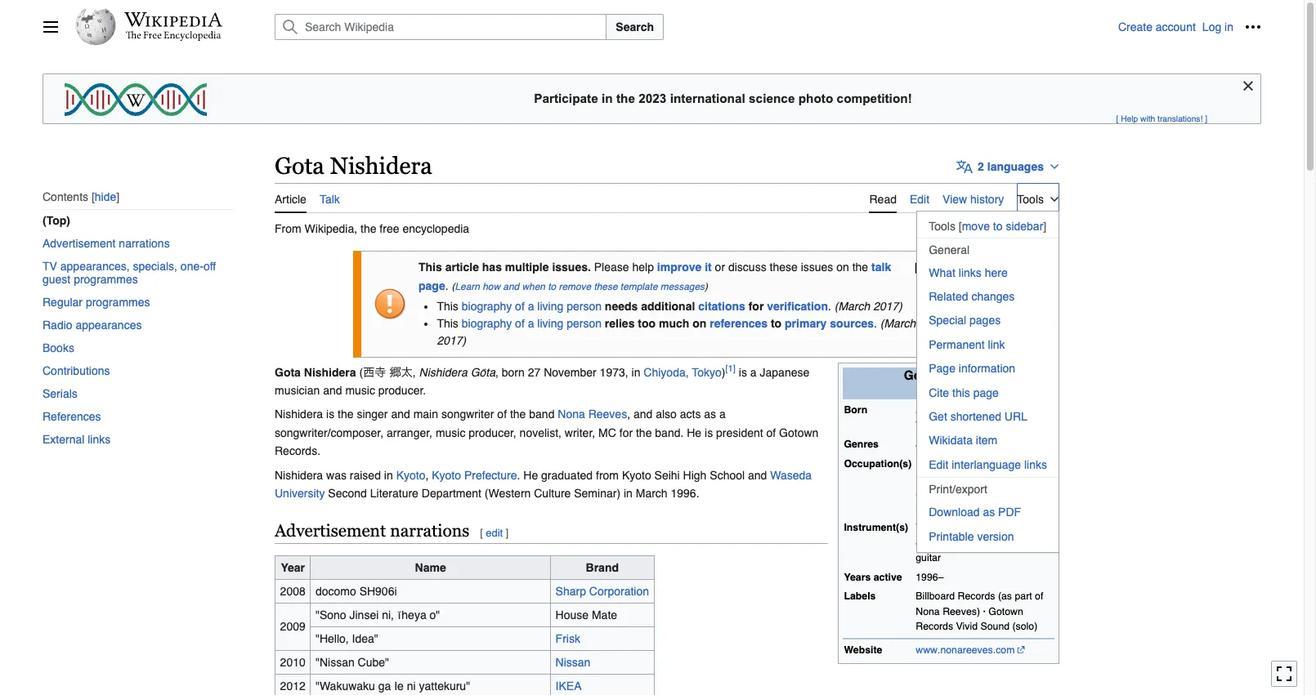 Task type: locate. For each thing, give the bounding box(es) containing it.
2 kyoto from the left
[[432, 469, 461, 482]]

27 up "tokyo,"
[[916, 405, 927, 416]]

advertisement down second
[[275, 522, 386, 542]]

japanese
[[760, 366, 810, 379]]

0 vertical spatial 西寺
[[363, 367, 386, 378]]

0 horizontal spatial tools
[[929, 220, 956, 233]]

reeves)
[[943, 607, 981, 618]]

1 vertical spatial links
[[88, 434, 111, 447]]

programmes up regular programmes
[[74, 273, 138, 287]]

billboard
[[916, 592, 955, 603]]

2017 down learn
[[437, 335, 463, 348]]

1 vertical spatial november
[[930, 405, 977, 416]]

as
[[704, 408, 716, 421], [983, 506, 995, 519]]

born
[[502, 366, 525, 379]]

in right log
[[1225, 20, 1234, 34]]

records up www
[[916, 622, 954, 633]]

he up second literature department (western culture seminar) in march 1996.
[[524, 469, 538, 482]]

for right the "mc"
[[620, 427, 633, 440]]

[ left edit
[[480, 528, 483, 540]]

.nonareeves
[[938, 645, 993, 656]]

music down composer
[[963, 489, 989, 500]]

second literature department (western culture seminar) in march 1996.
[[325, 487, 700, 500]]

for inside , and also acts as a songwriter/composer, arranger, music producer, novelist, writer, mc for the band. he is president of gotown records.
[[620, 427, 633, 440]]

november
[[544, 366, 597, 379], [930, 405, 977, 416]]

advertisement inside gota nishidera element
[[275, 522, 386, 542]]

gota nishidera ( 西寺 郷太 , nishidera gōta , born 27 november 1973, in chiyoda, tokyo ) [1]
[[275, 363, 736, 379]]

hide right contents
[[95, 191, 116, 204]]

0 vertical spatial songwriter
[[442, 408, 494, 421]]

programmes up the appearances
[[86, 296, 150, 309]]

0 vertical spatial gotown
[[779, 427, 819, 440]]

0 vertical spatial as
[[704, 408, 716, 421]]

0 vertical spatial [
[[1117, 114, 1119, 124]]

also
[[656, 408, 677, 421]]

kyoto up the literature in the left of the page
[[396, 469, 426, 482]]

1 horizontal spatial he
[[687, 427, 702, 440]]

0 vertical spatial this
[[419, 261, 442, 274]]

and up arranger,
[[391, 408, 410, 421]]

0 horizontal spatial these
[[594, 281, 618, 293]]

for up references link
[[749, 300, 764, 313]]

general
[[929, 243, 970, 257]]

novelist
[[916, 504, 950, 515]]

graduated
[[541, 469, 593, 482]]

3 kyoto from the left
[[622, 469, 652, 482]]

in right seminar)
[[624, 487, 633, 500]]

narrations down (top) link
[[119, 237, 170, 251]]

0 vertical spatial biography of a living person link
[[462, 300, 602, 313]]

march 2017
[[437, 318, 916, 348]]

off
[[204, 260, 216, 273]]

kyoto right from
[[622, 469, 652, 482]]

0 horizontal spatial gotown
[[779, 427, 819, 440]]

1 vertical spatial page
[[974, 387, 999, 400]]

and inside is a japanese musician and music producer.
[[323, 384, 342, 397]]

issues
[[801, 261, 834, 274]]

] inside gota nishidera element
[[506, 528, 509, 540]]

of
[[515, 300, 525, 313], [515, 318, 525, 331], [498, 408, 507, 421], [767, 427, 776, 440], [1035, 592, 1044, 603]]

1 horizontal spatial on
[[837, 261, 850, 274]]

( up primary sources link
[[835, 300, 839, 313]]

1 vertical spatial gotown
[[989, 607, 1024, 618]]

0 vertical spatial 郷太
[[390, 367, 413, 378]]

keyboard
[[998, 538, 1040, 549]]

november up japan
[[930, 405, 977, 416]]

0 vertical spatial these
[[770, 261, 798, 274]]

mc
[[599, 427, 617, 440]]

0 horizontal spatial for
[[620, 427, 633, 440]]

1 horizontal spatial hide
[[918, 261, 940, 274]]

) inside . ( learn how and when to remove these template messages )
[[705, 281, 708, 293]]

to right move
[[994, 220, 1003, 233]]

tools up the "general"
[[929, 220, 956, 233]]

gota up the 'musician'
[[275, 366, 301, 379]]

this for this article has multiple issues. please help improve it or discuss these issues on the
[[419, 261, 442, 274]]

books link
[[43, 337, 234, 360]]

these down please
[[594, 281, 618, 293]]

0 vertical spatial is
[[739, 366, 747, 379]]

talk link
[[320, 183, 340, 212]]

music inside music producer novelist
[[963, 489, 989, 500]]

page information link
[[918, 358, 1059, 380]]

nishidera inside gota nishidera 西寺 郷太
[[936, 369, 994, 384]]

1 horizontal spatial is
[[705, 427, 713, 440]]

0 horizontal spatial to
[[548, 281, 556, 293]]

0 horizontal spatial advertisement
[[43, 237, 116, 251]]

0 horizontal spatial 27
[[528, 366, 541, 379]]

page up 1973
[[974, 387, 999, 400]]

0 horizontal spatial ]
[[506, 528, 509, 540]]

website
[[844, 645, 883, 656]]

advertisement inside advertisement narrations link
[[43, 237, 116, 251]]

page inside talk page
[[419, 279, 445, 293]]

march
[[839, 300, 870, 313], [884, 318, 916, 331], [636, 487, 668, 500]]

1 biography of a living person link from the top
[[462, 300, 602, 313]]

gotown inside , and also acts as a songwriter/composer, arranger, music producer, novelist, writer, mc for the band. he is president of gotown records.
[[779, 427, 819, 440]]

nona down billboard
[[916, 607, 940, 618]]

changes
[[972, 290, 1015, 303]]

) down it on the right
[[705, 281, 708, 293]]

reeves
[[589, 408, 627, 421]]

郷太 inside gota nishidera ( 西寺 郷太 , nishidera gōta , born 27 november 1973, in chiyoda, tokyo ) [1]
[[390, 367, 413, 378]]

( down article on the top of page
[[452, 281, 455, 293]]

0 horizontal spatial 西寺
[[363, 367, 386, 378]]

permanent link link
[[918, 334, 1059, 356]]

0 horizontal spatial 郷太
[[390, 367, 413, 378]]

1 horizontal spatial march
[[839, 300, 870, 313]]

arranger
[[916, 489, 954, 500]]

郷太
[[390, 367, 413, 378], [951, 385, 976, 398]]

the inside , and also acts as a songwriter/composer, arranger, music producer, novelist, writer, mc for the band. he is president of gotown records.
[[636, 427, 652, 440]]

0 vertical spatial on
[[837, 261, 850, 274]]

is right "[1]" link
[[739, 366, 747, 379]]

1 vertical spatial for
[[620, 427, 633, 440]]

2 horizontal spatial is
[[739, 366, 747, 379]]

gota up the article link
[[275, 153, 325, 179]]

music inside the music sequencer drums
[[954, 523, 981, 534]]

the free encyclopedia image
[[126, 31, 221, 42]]

and inside . ( learn how and when to remove these template messages )
[[503, 281, 519, 293]]

1 horizontal spatial links
[[959, 266, 982, 279]]

1 horizontal spatial songwriter
[[995, 458, 1042, 470]]

1 horizontal spatial narrations
[[390, 522, 470, 542]]

0 vertical spatial he
[[687, 427, 702, 440]]

1 vertical spatial advertisement
[[275, 522, 386, 542]]

2 biography from the top
[[462, 318, 512, 331]]

1 horizontal spatial page
[[974, 387, 999, 400]]

tools for tools
[[1018, 193, 1044, 206]]

0 horizontal spatial [
[[480, 528, 483, 540]]

move
[[962, 220, 990, 233]]

1 vertical spatial as
[[983, 506, 995, 519]]

1 horizontal spatial ]
[[1206, 114, 1208, 124]]

records inside billboard records (as part of nona reeves)
[[958, 592, 996, 603]]

, left born
[[496, 366, 499, 379]]

1 vertical spatial advertisement narrations
[[275, 522, 470, 542]]

what links here
[[929, 266, 1008, 279]]

2 horizontal spatial march
[[884, 318, 916, 331]]

on right issues
[[837, 261, 850, 274]]

this biography of a living person relies too much on references to primary sources .
[[437, 318, 877, 331]]

participate in the 2023 international science photo competition! link
[[43, 74, 1261, 124]]

1 vertical spatial to
[[548, 281, 556, 293]]

edit up lyricist
[[929, 459, 949, 472]]

contributions
[[43, 365, 110, 378]]

music inside is a japanese musician and music producer.
[[345, 384, 375, 397]]

1 vertical spatial living
[[538, 318, 564, 331]]

1 horizontal spatial nona
[[916, 607, 940, 618]]

0 vertical spatial person
[[567, 300, 602, 313]]

records inside gotown records vivid sound (solo)
[[916, 622, 954, 633]]

from wikipedia, the free encyclopedia
[[275, 222, 470, 235]]

[ inside gota nishidera element
[[480, 528, 483, 540]]

0 horizontal spatial links
[[88, 434, 111, 447]]

songwriter inside singer-songwriter lyricist
[[995, 458, 1042, 470]]

2 vertical spatial is
[[705, 427, 713, 440]]

1 vertical spatial ]
[[506, 528, 509, 540]]

2017 inside march 2017
[[437, 335, 463, 348]]

1 vertical spatial edit
[[929, 459, 949, 472]]

advertisement up appearances,
[[43, 237, 116, 251]]

electronic
[[953, 538, 996, 549]]

郷太 down page information
[[951, 385, 976, 398]]

this article has multiple issues. please help improve it or discuss these issues on the
[[419, 261, 872, 274]]

a inside , and also acts as a songwriter/composer, arranger, music producer, novelist, writer, mc for the band. he is president of gotown records.
[[720, 408, 726, 421]]

in right participate
[[602, 91, 613, 105]]

docomo
[[316, 586, 356, 599]]

born
[[844, 405, 868, 416]]

sources
[[830, 318, 874, 331]]

)
[[705, 281, 708, 293], [899, 300, 903, 313], [463, 335, 466, 348], [722, 366, 726, 379]]

march left the special
[[884, 318, 916, 331]]

0 vertical spatial narrations
[[119, 237, 170, 251]]

1 horizontal spatial as
[[983, 506, 995, 519]]

, inside , and also acts as a songwriter/composer, arranger, music producer, novelist, writer, mc for the band. he is president of gotown records.
[[627, 408, 631, 421]]

permanent link
[[929, 338, 1006, 352]]

, left "also"
[[627, 408, 631, 421]]

radio
[[43, 319, 72, 332]]

references link
[[710, 318, 768, 331]]

1 living from the top
[[538, 300, 564, 313]]

music inside , and also acts as a songwriter/composer, arranger, music producer, novelist, writer, mc for the band. he is president of gotown records.
[[436, 427, 466, 440]]

2 living from the top
[[538, 318, 564, 331]]

music producer novelist
[[916, 489, 1032, 515]]

person
[[567, 300, 602, 313], [567, 318, 602, 331]]

gotown up waseda
[[779, 427, 819, 440]]

links up related changes
[[959, 266, 982, 279]]

music for music arranger
[[1005, 474, 1032, 485]]

links right external on the left of the page
[[88, 434, 111, 447]]

november left 1973, at bottom left
[[544, 366, 597, 379]]

musician
[[275, 384, 320, 397]]

he down acts
[[687, 427, 702, 440]]

is inside is a japanese musician and music producer.
[[739, 366, 747, 379]]

1 horizontal spatial to
[[771, 318, 782, 331]]

records for vivid
[[916, 622, 954, 633]]

1 vertical spatial biography
[[462, 318, 512, 331]]

guest
[[43, 273, 71, 287]]

1 horizontal spatial 西寺
[[922, 385, 947, 398]]

november inside the 27 november 1973 (age 49) tokyo, japan
[[930, 405, 977, 416]]

advertisement narrations link
[[43, 233, 234, 255]]

page down article on the top of page
[[419, 279, 445, 293]]

[ for [ help with translations! ]
[[1117, 114, 1119, 124]]

, up department
[[426, 469, 429, 482]]

1 vertical spatial this
[[437, 300, 459, 313]]

links up producer
[[1025, 459, 1048, 472]]

music down nishidera is the singer and main songwriter of the band nona reeves
[[436, 427, 466, 440]]

gota inside gota nishidera ( 西寺 郷太 , nishidera gōta , born 27 november 1973, in chiyoda, tokyo ) [1]
[[275, 366, 301, 379]]

( inside . ( learn how and when to remove these template messages )
[[452, 281, 455, 293]]

1 horizontal spatial gotown
[[989, 607, 1024, 618]]

"nissan
[[316, 657, 355, 670]]

advertisement narrations down the literature in the left of the page
[[275, 522, 470, 542]]

sharp corporation
[[556, 586, 649, 599]]

2017 up sources
[[874, 300, 899, 313]]

banner logo image
[[65, 83, 207, 116]]

0 vertical spatial advertisement
[[43, 237, 116, 251]]

of inside , and also acts as a songwriter/composer, arranger, music producer, novelist, writer, mc for the band. he is president of gotown records.
[[767, 427, 776, 440]]

0 vertical spatial advertisement narrations
[[43, 237, 170, 251]]

gota inside gota nishidera 西寺 郷太
[[904, 369, 933, 384]]

history
[[971, 193, 1005, 206]]

nishidera up university
[[275, 469, 323, 482]]

1 horizontal spatial 2017
[[874, 300, 899, 313]]

0 horizontal spatial march
[[636, 487, 668, 500]]

is up songwriter/composer, at left
[[326, 408, 335, 421]]

( right sources
[[881, 318, 884, 331]]

edit for edit
[[910, 193, 930, 206]]

1 horizontal spatial records
[[958, 592, 996, 603]]

1 horizontal spatial november
[[930, 405, 977, 416]]

is left president at right bottom
[[705, 427, 713, 440]]

producer,
[[469, 427, 517, 440]]

0 horizontal spatial is
[[326, 408, 335, 421]]

march up sources
[[839, 300, 870, 313]]

records up reeves)
[[958, 592, 996, 603]]

search
[[616, 20, 654, 34]]

as inside , and also acts as a songwriter/composer, arranger, music producer, novelist, writer, mc for the band. he is president of gotown records.
[[704, 408, 716, 421]]

edit for edit interlanguage links
[[929, 459, 949, 472]]

person down learn how and when to remove these template messages link
[[567, 300, 602, 313]]

sidebar
[[1006, 220, 1044, 233]]

log
[[1203, 20, 1222, 34]]

2 biography of a living person link from the top
[[462, 318, 602, 331]]

in
[[1225, 20, 1234, 34], [602, 91, 613, 105], [632, 366, 641, 379], [384, 469, 393, 482], [624, 487, 633, 500]]

music inside music arranger
[[1005, 474, 1032, 485]]

edit left view on the top right of the page
[[910, 193, 930, 206]]

0 horizontal spatial kyoto
[[396, 469, 426, 482]]

hide down the "general"
[[918, 261, 940, 274]]

and for musician
[[323, 384, 342, 397]]

references link
[[43, 406, 234, 429]]

1 vertical spatial 郷太
[[951, 385, 976, 398]]

] right edit
[[506, 528, 509, 540]]

1 biography from the top
[[462, 300, 512, 313]]

person left relies
[[567, 318, 602, 331]]

"nissan cube"
[[316, 657, 389, 670]]

and right how
[[503, 281, 519, 293]]

nishidera left gōta
[[419, 366, 468, 379]]

0 horizontal spatial on
[[693, 318, 707, 331]]

1 horizontal spatial [
[[1117, 114, 1119, 124]]

music up the electronic
[[954, 523, 981, 534]]

gota for gota nishidera
[[275, 153, 325, 179]]

for
[[749, 300, 764, 313], [620, 427, 633, 440]]

1 vertical spatial narrations
[[390, 522, 470, 542]]

0 horizontal spatial page
[[419, 279, 445, 293]]

march inside march 2017
[[884, 318, 916, 331]]

2 horizontal spatial to
[[994, 220, 1003, 233]]

1 vertical spatial tools
[[929, 220, 956, 233]]

songwriter up producer
[[995, 458, 1042, 470]]

advertisement
[[43, 237, 116, 251], [275, 522, 386, 542]]

nona up writer,
[[558, 408, 585, 421]]

1 kyoto from the left
[[396, 469, 426, 482]]

personal tools navigation
[[1119, 14, 1267, 40]]

links for external
[[88, 434, 111, 447]]

department
[[422, 487, 482, 500]]

0 vertical spatial hide
[[95, 191, 116, 204]]

here
[[985, 266, 1008, 279]]

( up singer
[[359, 366, 363, 379]]

gota up the cite
[[904, 369, 933, 384]]

[ edit ]
[[480, 528, 509, 540]]

1 horizontal spatial tools
[[1018, 193, 1044, 206]]

the left the band.
[[636, 427, 652, 440]]

. left learn
[[445, 279, 449, 293]]

0 vertical spatial biography
[[462, 300, 512, 313]]

27
[[528, 366, 541, 379], [916, 405, 927, 416]]

narrations up name on the bottom left
[[390, 522, 470, 542]]

biography of a living person link for relies
[[462, 318, 602, 331]]

2 person from the top
[[567, 318, 602, 331]]

music for music sequencer drums
[[954, 523, 981, 534]]

) down references
[[722, 366, 726, 379]]

of inside billboard records (as part of nona reeves)
[[1035, 592, 1044, 603]]

and right the 'musician'
[[323, 384, 342, 397]]

1 vertical spatial 2017
[[437, 335, 463, 348]]

from
[[275, 222, 302, 235]]

sound
[[981, 622, 1010, 633]]

1 person from the top
[[567, 300, 602, 313]]

second
[[328, 487, 367, 500]]

url
[[1005, 411, 1028, 424]]

get shortened url
[[929, 411, 1028, 424]]

biography
[[462, 300, 512, 313], [462, 318, 512, 331]]

tools up sidebar
[[1018, 193, 1044, 206]]

as up music sequencer link on the right bottom of page
[[983, 506, 995, 519]]

1 vertical spatial hide
[[918, 261, 940, 274]]

1 vertical spatial records
[[916, 622, 954, 633]]

to inside . ( learn how and when to remove these template messages )
[[548, 281, 556, 293]]

narrations inside gota nishidera element
[[390, 522, 470, 542]]

to right when
[[548, 281, 556, 293]]

chiyoda, tokyo link
[[644, 366, 722, 379]]

0 vertical spatial 27
[[528, 366, 541, 379]]

(
[[452, 281, 455, 293], [835, 300, 839, 313], [881, 318, 884, 331], [359, 366, 363, 379]]

0 vertical spatial page
[[419, 279, 445, 293]]

0 horizontal spatial 2017
[[437, 335, 463, 348]]

郷太 up producer.
[[390, 367, 413, 378]]

nishidera down the 'musician'
[[275, 408, 323, 421]]

0 horizontal spatial narrations
[[119, 237, 170, 251]]

music up singer
[[345, 384, 375, 397]]

0 vertical spatial links
[[959, 266, 982, 279]]

(as
[[998, 592, 1012, 603]]

from
[[596, 469, 619, 482]]

these left issues
[[770, 261, 798, 274]]

with
[[1141, 114, 1156, 124]]

and for singer
[[391, 408, 410, 421]]

gotown down (as
[[989, 607, 1024, 618]]

help
[[633, 261, 654, 274]]

special pages
[[929, 314, 1001, 327]]

) up gota nishidera ( 西寺 郷太 , nishidera gōta , born 27 november 1973, in chiyoda, tokyo ) [1]
[[463, 335, 466, 348]]

nishidera up talk link
[[330, 153, 432, 179]]

0 horizontal spatial he
[[524, 469, 538, 482]]

j-pop
[[916, 439, 941, 451]]

1 horizontal spatial kyoto
[[432, 469, 461, 482]]

relies
[[605, 318, 635, 331]]

0 horizontal spatial november
[[544, 366, 597, 379]]

0 horizontal spatial hide
[[95, 191, 116, 204]]

[ left help
[[1117, 114, 1119, 124]]

songwriter up producer,
[[442, 408, 494, 421]]

] right translations!
[[1206, 114, 1208, 124]]

external links
[[43, 434, 111, 447]]

languages
[[988, 160, 1044, 173]]

kyoto up department
[[432, 469, 461, 482]]

the left band
[[510, 408, 526, 421]]

1 horizontal spatial advertisement narrations
[[275, 522, 470, 542]]

1 vertical spatial nona
[[916, 607, 940, 618]]

in right 1973, at bottom left
[[632, 366, 641, 379]]

nishidera up cite this page
[[936, 369, 994, 384]]

西寺 down page
[[922, 385, 947, 398]]

music up producer
[[1005, 474, 1032, 485]]

) left related
[[899, 300, 903, 313]]



Task type: vqa. For each thing, say whether or not it's contained in the screenshot.
Remove icon
no



Task type: describe. For each thing, give the bounding box(es) containing it.
27 inside gota nishidera ( 西寺 郷太 , nishidera gōta , born 27 november 1973, in chiyoda, tokyo ) [1]
[[528, 366, 541, 379]]

a inside is a japanese musician and music producer.
[[751, 366, 757, 379]]

www .nonareeves .com
[[916, 645, 1015, 656]]

how
[[483, 281, 501, 293]]

gota nishidera main content
[[268, 144, 1262, 696]]

[1]
[[726, 363, 736, 375]]

music for music producer novelist
[[963, 489, 989, 500]]

these inside . ( learn how and when to remove these template messages )
[[594, 281, 618, 293]]

arranger,
[[387, 427, 433, 440]]

messages
[[661, 281, 705, 293]]

idea"
[[352, 633, 379, 646]]

2
[[978, 160, 985, 173]]

talk page link
[[419, 261, 892, 293]]

gota for gota nishidera 西寺 郷太
[[904, 369, 933, 384]]

nona inside billboard records (as part of nona reeves)
[[916, 607, 940, 618]]

cite this page link
[[918, 382, 1059, 404]]

discuss
[[729, 261, 767, 274]]

gotown records vivid sound (solo)
[[916, 607, 1038, 633]]

the left free
[[361, 222, 377, 235]]

tools for tools move to sidebar
[[929, 220, 956, 233]]

waseda
[[771, 469, 812, 482]]

house mate
[[556, 609, 618, 622]]

person for needs additional
[[567, 300, 602, 313]]

郷太 inside gota nishidera 西寺 郷太
[[951, 385, 976, 398]]

hide button
[[913, 259, 945, 277]]

hide inside dropdown button
[[918, 261, 940, 274]]

verification
[[767, 300, 828, 313]]

page
[[929, 362, 956, 376]]

name
[[415, 562, 446, 575]]

2 vertical spatial march
[[636, 487, 668, 500]]

and right school
[[748, 469, 767, 482]]

0 vertical spatial 2017
[[874, 300, 899, 313]]

narrations inside advertisement narrations link
[[119, 237, 170, 251]]

27 november 1973 (age 49) tokyo, japan
[[916, 405, 1042, 431]]

talk
[[872, 261, 892, 274]]

pages
[[970, 314, 1001, 327]]

nishidera was raised in kyoto , kyoto prefecture . he graduated from kyoto seihi high school and
[[275, 469, 771, 482]]

biography for this biography of a living person needs additional citations for verification . ( march 2017 )
[[462, 300, 512, 313]]

special pages link
[[918, 309, 1059, 332]]

translations!
[[1158, 114, 1203, 124]]

music sequencer drums
[[916, 523, 1030, 549]]

he inside , and also acts as a songwriter/composer, arranger, music producer, novelist, writer, mc for the band. he is president of gotown records.
[[687, 427, 702, 440]]

regular programmes link
[[43, 291, 234, 314]]

this for this biography of a living person needs additional citations for verification . ( march 2017 )
[[437, 300, 459, 313]]

gota for gota nishidera ( 西寺 郷太 , nishidera gōta , born 27 november 1973, in chiyoda, tokyo ) [1]
[[275, 366, 301, 379]]

template
[[621, 281, 658, 293]]

2 languages
[[978, 160, 1044, 173]]

appearances
[[76, 319, 142, 332]]

2012
[[280, 680, 306, 693]]

is inside , and also acts as a songwriter/composer, arranger, music producer, novelist, writer, mc for the band. he is president of gotown records.
[[705, 427, 713, 440]]

the left talk
[[853, 261, 869, 274]]

. down talk
[[874, 318, 877, 331]]

( inside gota nishidera ( 西寺 郷太 , nishidera gōta , born 27 november 1973, in chiyoda, tokyo ) [1]
[[359, 366, 363, 379]]

0 horizontal spatial nona
[[558, 408, 585, 421]]

. up second literature department (western culture seminar) in march 1996.
[[517, 469, 520, 482]]

electronic keyboard link
[[953, 538, 1040, 549]]

1973
[[979, 405, 1002, 416]]

frisk link
[[556, 633, 581, 646]]

"hello, idea"
[[316, 633, 379, 646]]

links for what
[[959, 266, 982, 279]]

. up primary sources link
[[828, 300, 832, 313]]

the left "2023"
[[617, 91, 635, 105]]

Search Wikipedia search field
[[275, 14, 607, 40]]

create account link
[[1119, 20, 1196, 34]]

2 vertical spatial to
[[771, 318, 782, 331]]

international
[[670, 91, 746, 105]]

producer
[[992, 489, 1032, 500]]

西寺 inside gota nishidera ( 西寺 郷太 , nishidera gōta , born 27 november 1973, in chiyoda, tokyo ) [1]
[[363, 367, 386, 378]]

seminar)
[[574, 487, 621, 500]]

radio appearances link
[[43, 314, 234, 337]]

producer.
[[379, 384, 426, 397]]

, up producer.
[[413, 366, 416, 379]]

Search search field
[[255, 14, 1119, 40]]

fullscreen image
[[1277, 667, 1293, 683]]

too
[[638, 318, 656, 331]]

frisk
[[556, 633, 581, 646]]

this for this biography of a living person relies too much on references to primary sources .
[[437, 318, 459, 331]]

living for needs
[[538, 300, 564, 313]]

1 vertical spatial is
[[326, 408, 335, 421]]

ikea link
[[556, 680, 582, 693]]

in inside personal tools 'navigation'
[[1225, 20, 1234, 34]]

vocals
[[916, 523, 946, 534]]

, and also acts as a songwriter/composer, arranger, music producer, novelist, writer, mc for the band. he is president of gotown records.
[[275, 408, 819, 458]]

records for (as
[[958, 592, 996, 603]]

tools move to sidebar
[[929, 220, 1044, 233]]

西寺 inside gota nishidera 西寺 郷太
[[922, 385, 947, 398]]

please
[[594, 261, 629, 274]]

hide image
[[1239, 76, 1259, 96]]

article
[[275, 193, 307, 206]]

gota nishidera element
[[275, 213, 1060, 696]]

gotown inside gotown records vivid sound (solo)
[[989, 607, 1024, 618]]

log in link
[[1203, 20, 1234, 34]]

1 horizontal spatial for
[[749, 300, 764, 313]]

needs
[[605, 300, 638, 313]]

cite this page
[[929, 387, 999, 400]]

biography of a living person link for needs
[[462, 300, 602, 313]]

nishidera up the 'musician'
[[304, 366, 356, 379]]

printable version
[[929, 530, 1015, 543]]

literature
[[370, 487, 419, 500]]

science
[[749, 91, 795, 105]]

biography for this biography of a living person relies too much on references to primary sources .
[[462, 318, 512, 331]]

log in and more options image
[[1246, 19, 1262, 35]]

waseda university
[[275, 469, 812, 500]]

[ for [ edit ]
[[480, 528, 483, 540]]

programmes inside tv appearances, specials, one-off guest programmes
[[74, 273, 138, 287]]

ie
[[394, 680, 404, 693]]

regular programmes
[[43, 296, 150, 309]]

"wakuwaku
[[316, 680, 375, 693]]

free
[[380, 222, 400, 235]]

raised
[[350, 469, 381, 482]]

cube"
[[358, 657, 389, 670]]

0 vertical spatial to
[[994, 220, 1003, 233]]

search button
[[606, 14, 664, 40]]

singer-songwriter lyricist
[[916, 458, 1042, 485]]

2 vertical spatial links
[[1025, 459, 1048, 472]]

27 inside the 27 november 1973 (age 49) tokyo, japan
[[916, 405, 927, 416]]

"sono
[[316, 609, 346, 622]]

primary sources link
[[785, 318, 874, 331]]

improve it link
[[657, 261, 712, 274]]

1 vertical spatial programmes
[[86, 296, 150, 309]]

additional
[[641, 300, 695, 313]]

what
[[929, 266, 956, 279]]

is a japanese musician and music producer.
[[275, 366, 810, 397]]

) inside gota nishidera ( 西寺 郷太 , nishidera gōta , born 27 november 1973, in chiyoda, tokyo ) [1]
[[722, 366, 726, 379]]

living for relies
[[538, 318, 564, 331]]

move to sidebar button
[[959, 220, 1047, 233]]

wikipedia image
[[124, 12, 222, 27]]

1 vertical spatial on
[[693, 318, 707, 331]]

contributions link
[[43, 360, 234, 383]]

(top)
[[43, 215, 70, 228]]

november inside gota nishidera ( 西寺 郷太 , nishidera gōta , born 27 november 1973, in chiyoda, tokyo ) [1]
[[544, 366, 597, 379]]

yattekuru"
[[419, 680, 470, 693]]

in inside gota nishidera ( 西寺 郷太 , nishidera gōta , born 27 november 1973, in chiyoda, tokyo ) [1]
[[632, 366, 641, 379]]

the up songwriter/composer, at left
[[338, 408, 354, 421]]

1 horizontal spatial these
[[770, 261, 798, 274]]

1996–
[[916, 572, 944, 584]]

person for relies too much on
[[567, 318, 602, 331]]

kyoto link
[[396, 469, 426, 482]]

japan
[[948, 420, 976, 431]]

1 vertical spatial he
[[524, 469, 538, 482]]

contents
[[43, 191, 88, 204]]

"hello,
[[316, 633, 349, 646]]

nissan
[[556, 657, 591, 670]]

0 vertical spatial ]
[[1206, 114, 1208, 124]]

0 horizontal spatial songwriter
[[442, 408, 494, 421]]

0 vertical spatial march
[[839, 300, 870, 313]]

encyclopedia
[[403, 222, 470, 235]]

in up the literature in the left of the page
[[384, 469, 393, 482]]

advertisement narrations inside gota nishidera element
[[275, 522, 470, 542]]

language progressive image
[[957, 159, 973, 175]]

occupation(s)
[[844, 458, 912, 470]]

kyoto prefecture link
[[432, 469, 517, 482]]

and inside , and also acts as a songwriter/composer, arranger, music producer, novelist, writer, mc for the band. he is president of gotown records.
[[634, 408, 653, 421]]

wikidata
[[929, 435, 973, 448]]

1973,
[[600, 366, 629, 379]]

pop
[[925, 439, 941, 451]]

menu image
[[43, 19, 59, 35]]

when
[[522, 281, 545, 293]]

and for how
[[503, 281, 519, 293]]

[1] link
[[726, 363, 736, 375]]

seihi
[[655, 469, 680, 482]]

tv
[[43, 260, 57, 273]]

sh906i
[[360, 586, 397, 599]]



